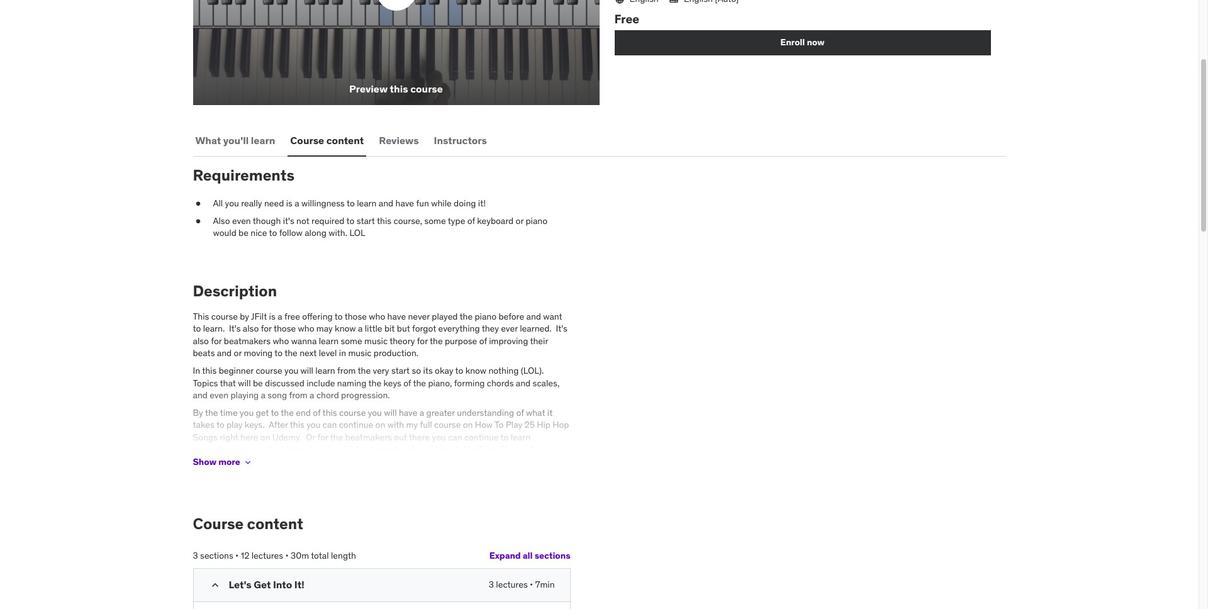 Task type: describe. For each thing, give the bounding box(es) containing it.
songs
[[193, 432, 218, 443]]

that
[[220, 377, 236, 389]]

willingness
[[302, 198, 345, 209]]

0 horizontal spatial beatmakers
[[224, 335, 271, 347]]

how
[[269, 444, 285, 455]]

enroll now
[[781, 37, 825, 48]]

1 horizontal spatial also
[[243, 323, 259, 334]]

all you really need is a willingness to learn and have fun while doing it!
[[213, 198, 486, 209]]

a left free
[[278, 311, 282, 322]]

course content inside course content button
[[290, 134, 364, 146]]

nothing
[[489, 365, 519, 376]]

you'll
[[223, 134, 249, 146]]

you up the verysickbeats
[[432, 432, 446, 443]]

for down forgot
[[417, 335, 428, 347]]

1 vertical spatial can
[[448, 432, 462, 443]]

the down forgot
[[430, 335, 443, 347]]

1 vertical spatial lectures
[[496, 579, 528, 591]]

before
[[499, 311, 524, 322]]

on down with
[[381, 444, 391, 455]]

the down so
[[413, 377, 426, 389]]

instructors
[[434, 134, 487, 146]]

0 vertical spatial who
[[369, 311, 385, 322]]

piano,
[[428, 377, 452, 389]]

to down 'udemy.'
[[287, 444, 295, 455]]

it!
[[294, 579, 305, 591]]

with
[[388, 419, 404, 431]]

this down end
[[290, 419, 305, 431]]

it's
[[283, 215, 294, 226]]

learned.
[[520, 323, 552, 334]]

1 horizontal spatial beatmakers
[[345, 432, 392, 443]]

0 horizontal spatial also
[[193, 335, 209, 347]]

instructors button
[[432, 125, 490, 156]]

preview this course button
[[193, 0, 600, 105]]

to up lol
[[347, 215, 355, 226]]

hop
[[553, 419, 569, 431]]

youtube
[[465, 444, 497, 455]]

production.
[[374, 348, 419, 359]]

you right all
[[225, 198, 239, 209]]

verysickbeats
[[408, 444, 463, 455]]

a up full
[[420, 407, 424, 418]]

3 lectures • 7min
[[489, 579, 555, 591]]

closed captions image
[[669, 0, 679, 4]]

course language image
[[615, 0, 625, 5]]

or inside also even though it's not required to start this course, some type of keyboard or piano would be nice to follow along with.  lol
[[516, 215, 524, 226]]

learn inside button
[[251, 134, 275, 146]]

1 horizontal spatial very
[[373, 365, 389, 376]]

this
[[193, 311, 209, 322]]

it!
[[478, 198, 486, 209]]

follow
[[279, 227, 303, 239]]

1 sections from the left
[[200, 550, 233, 561]]

12
[[241, 550, 249, 561]]

on left how
[[257, 444, 266, 455]]

0 vertical spatial those
[[345, 311, 367, 322]]

of what
[[516, 407, 545, 418]]

expand all sections
[[490, 550, 571, 561]]

full
[[420, 419, 432, 431]]

get
[[254, 579, 271, 591]]

length
[[331, 550, 356, 561]]

hip
[[537, 419, 551, 431]]

it
[[548, 407, 553, 418]]

of right keys
[[404, 377, 411, 389]]

type
[[448, 215, 465, 226]]

required
[[312, 215, 345, 226]]

to down though
[[269, 227, 277, 239]]

fun
[[416, 198, 429, 209]]

some inside this course by jfilt is a free offering to those who have never played the piano before and want to learn.  it's also for those who may know a little bit but forgot everything they ever learned.  it's also for beatmakers who wanna learn some music theory for the purpose of improving their beats and or moving to the next level in music production. in this beginner course you will learn from the very start so its okay to know nothing (lol). topics that will be discussed include naming the keys of the piano, forming chords and scales, and even playing a song from a chord progression. by the time you get to the end of this course you will have a greater understanding of what it takes to play keys.  after this you can continue on with my full course on how to play 25 hip hop songs right here on udemy.  or for the beatmakers out there you can continue to learn innovative ways on how to make very sick beats on the verysickbeats youtube channel!
[[341, 335, 362, 347]]

offering
[[302, 311, 333, 322]]

to
[[495, 419, 504, 431]]

moving
[[244, 348, 273, 359]]

chord
[[317, 390, 339, 401]]

0 vertical spatial continue
[[339, 419, 373, 431]]

play
[[506, 419, 523, 431]]

on right the here
[[260, 432, 270, 443]]

to down to
[[501, 432, 509, 443]]

1 horizontal spatial •
[[285, 550, 289, 561]]

2 vertical spatial have
[[399, 407, 418, 418]]

and up learned. at the bottom left
[[527, 311, 541, 322]]

never
[[408, 311, 430, 322]]

their
[[530, 335, 548, 347]]

learn up also even though it's not required to start this course, some type of keyboard or piano would be nice to follow along with.  lol
[[357, 198, 377, 209]]

this inside also even though it's not required to start this course, some type of keyboard or piano would be nice to follow along with.  lol
[[377, 215, 392, 226]]

this down chord
[[323, 407, 337, 418]]

of inside also even though it's not required to start this course, some type of keyboard or piano would be nice to follow along with.  lol
[[468, 215, 475, 226]]

1 vertical spatial course content
[[193, 514, 303, 534]]

and up beginner
[[217, 348, 232, 359]]

keyboard
[[477, 215, 514, 226]]

0 vertical spatial lectures
[[252, 550, 283, 561]]

and down topics
[[193, 390, 208, 401]]

course content button
[[288, 125, 367, 156]]

1 vertical spatial beats
[[357, 444, 379, 455]]

to right okay at the bottom left of page
[[455, 365, 463, 376]]

0 vertical spatial beats
[[193, 348, 215, 359]]

all
[[523, 550, 533, 561]]

also even though it's not required to start this course, some type of keyboard or piano would be nice to follow along with.  lol
[[213, 215, 548, 239]]

the up the everything
[[460, 311, 473, 322]]

really
[[241, 198, 262, 209]]

the up naming
[[358, 365, 371, 376]]

0 vertical spatial know
[[335, 323, 356, 334]]

the up progression.
[[369, 377, 382, 389]]

out
[[394, 432, 407, 443]]

xsmall image for all
[[193, 198, 203, 210]]

here
[[241, 432, 258, 443]]

course inside button
[[411, 82, 443, 95]]

content inside button
[[327, 134, 364, 146]]

course right full
[[434, 419, 461, 431]]

time
[[220, 407, 238, 418]]

(lol).
[[521, 365, 544, 376]]

right
[[220, 432, 238, 443]]

and up also even though it's not required to start this course, some type of keyboard or piano would be nice to follow along with.  lol
[[379, 198, 394, 209]]

jfilt
[[251, 311, 267, 322]]

total
[[311, 550, 329, 561]]

course inside course content button
[[290, 134, 324, 146]]

progression.
[[341, 390, 390, 401]]

0 horizontal spatial content
[[247, 514, 303, 534]]

ways
[[235, 444, 254, 455]]

for down learn.
[[211, 335, 222, 347]]

its
[[423, 365, 433, 376]]

would
[[213, 227, 237, 239]]

to right "willingness"
[[347, 198, 355, 209]]

wanna
[[291, 335, 317, 347]]

0 horizontal spatial from
[[289, 390, 308, 401]]

free
[[615, 11, 640, 26]]

the up sick
[[330, 432, 343, 443]]

xsmall image
[[243, 457, 253, 467]]

of down the they
[[479, 335, 487, 347]]

0 horizontal spatial will
[[238, 377, 251, 389]]

you down end
[[307, 419, 321, 431]]

learn up channel!
[[511, 432, 531, 443]]

course up discussed
[[256, 365, 282, 376]]

be inside also even though it's not required to start this course, some type of keyboard or piano would be nice to follow along with.  lol
[[239, 227, 249, 239]]

this inside preview this course button
[[390, 82, 408, 95]]

to right 'offering'
[[335, 311, 343, 322]]

xsmall image for also
[[193, 215, 203, 227]]

0 vertical spatial from
[[337, 365, 356, 376]]

need
[[264, 198, 284, 209]]

learn up level
[[319, 335, 339, 347]]

learn.
[[203, 323, 225, 334]]

1 vertical spatial music
[[348, 348, 372, 359]]

to right moving
[[275, 348, 283, 359]]

how
[[475, 419, 493, 431]]

keys.
[[245, 419, 265, 431]]

reviews button
[[377, 125, 422, 156]]

is for jfilt
[[269, 311, 276, 322]]



Task type: vqa. For each thing, say whether or not it's contained in the screenshot.
RIGHT
yes



Task type: locate. For each thing, give the bounding box(es) containing it.
piano inside this course by jfilt is a free offering to those who have never played the piano before and want to learn.  it's also for those who may know a little bit but forgot everything they ever learned.  it's also for beatmakers who wanna learn some music theory for the purpose of improving their beats and or moving to the next level in music production. in this beginner course you will learn from the very start so its okay to know nothing (lol). topics that will be discussed include naming the keys of the piano, forming chords and scales, and even playing a song from a chord progression. by the time you get to the end of this course you will have a greater understanding of what it takes to play keys.  after this you can continue on with my full course on how to play 25 hip hop songs right here on udemy.  or for the beatmakers out there you can continue to learn innovative ways on how to make very sick beats on the verysickbeats youtube channel!
[[475, 311, 497, 322]]

also
[[213, 215, 230, 226]]

start up lol
[[357, 215, 375, 226]]

1 horizontal spatial or
[[516, 215, 524, 226]]

those
[[345, 311, 367, 322], [274, 323, 296, 334]]

0 horizontal spatial who
[[273, 335, 289, 347]]

course right preview
[[411, 82, 443, 95]]

be inside this course by jfilt is a free offering to those who have never played the piano before and want to learn.  it's also for those who may know a little bit but forgot everything they ever learned.  it's also for beatmakers who wanna learn some music theory for the purpose of improving their beats and or moving to the next level in music production. in this beginner course you will learn from the very start so its okay to know nothing (lol). topics that will be discussed include naming the keys of the piano, forming chords and scales, and even playing a song from a chord progression. by the time you get to the end of this course you will have a greater understanding of what it takes to play keys.  after this you can continue on with my full course on how to play 25 hip hop songs right here on udemy.  or for the beatmakers out there you can continue to learn innovative ways on how to make very sick beats on the verysickbeats youtube channel!
[[253, 377, 263, 389]]

you up keys.
[[240, 407, 254, 418]]

preview
[[349, 82, 388, 95]]

1 vertical spatial from
[[289, 390, 308, 401]]

0 vertical spatial very
[[373, 365, 389, 376]]

continue
[[339, 419, 373, 431], [465, 432, 499, 443]]

will up playing
[[238, 377, 251, 389]]

0 horizontal spatial even
[[210, 390, 229, 401]]

1 vertical spatial piano
[[475, 311, 497, 322]]

in
[[193, 365, 200, 376]]

3 for 3 lectures • 7min
[[489, 579, 494, 591]]

• left 30m
[[285, 550, 289, 561]]

1 vertical spatial have
[[388, 311, 406, 322]]

may
[[317, 323, 333, 334]]

2 sections from the left
[[535, 550, 571, 561]]

have up course,
[[396, 198, 414, 209]]

even down that
[[210, 390, 229, 401]]

naming
[[337, 377, 367, 389]]

a down include
[[310, 390, 314, 401]]

1 horizontal spatial those
[[345, 311, 367, 322]]

free
[[284, 311, 300, 322]]

1 horizontal spatial content
[[327, 134, 364, 146]]

song
[[268, 390, 287, 401]]

1 horizontal spatial some
[[425, 215, 446, 226]]

1 vertical spatial start
[[392, 365, 410, 376]]

and
[[379, 198, 394, 209], [527, 311, 541, 322], [217, 348, 232, 359], [516, 377, 531, 389], [193, 390, 208, 401]]

to
[[347, 198, 355, 209], [347, 215, 355, 226], [269, 227, 277, 239], [335, 311, 343, 322], [193, 323, 201, 334], [275, 348, 283, 359], [455, 365, 463, 376], [271, 407, 279, 418], [216, 419, 225, 431], [501, 432, 509, 443], [287, 444, 295, 455]]

0 vertical spatial xsmall image
[[193, 198, 203, 210]]

this right preview
[[390, 82, 408, 95]]

to left play
[[216, 419, 225, 431]]

2 vertical spatial who
[[273, 335, 289, 347]]

improving
[[489, 335, 528, 347]]

0 horizontal spatial course
[[193, 514, 244, 534]]

0 horizontal spatial be
[[239, 227, 249, 239]]

you down progression.
[[368, 407, 382, 418]]

piano up the they
[[475, 311, 497, 322]]

1 vertical spatial who
[[298, 323, 314, 334]]

1 horizontal spatial beats
[[357, 444, 379, 455]]

who left 'wanna'
[[273, 335, 289, 347]]

1 vertical spatial xsmall image
[[193, 215, 203, 227]]

1 horizontal spatial start
[[392, 365, 410, 376]]

1 vertical spatial beatmakers
[[345, 432, 392, 443]]

1 horizontal spatial can
[[448, 432, 462, 443]]

can down chord
[[323, 419, 337, 431]]

chords
[[487, 377, 514, 389]]

preview this course
[[349, 82, 443, 95]]

1 horizontal spatial course
[[290, 134, 324, 146]]

doing
[[454, 198, 476, 209]]

sections right all on the bottom of the page
[[535, 550, 571, 561]]

start up keys
[[392, 365, 410, 376]]

1 vertical spatial be
[[253, 377, 263, 389]]

sections inside expand all sections dropdown button
[[535, 550, 571, 561]]

1 vertical spatial content
[[247, 514, 303, 534]]

be up playing
[[253, 377, 263, 389]]

but
[[397, 323, 410, 334]]

content up 3 sections • 12 lectures • 30m total length on the bottom left of page
[[247, 514, 303, 534]]

0 horizontal spatial piano
[[475, 311, 497, 322]]

2 xsmall image from the top
[[193, 215, 203, 227]]

learn right you'll
[[251, 134, 275, 146]]

1 horizontal spatial continue
[[465, 432, 499, 443]]

0 horizontal spatial very
[[321, 444, 337, 455]]

keys
[[384, 377, 401, 389]]

1 vertical spatial know
[[466, 365, 487, 376]]

the left end
[[281, 407, 294, 418]]

description
[[193, 281, 277, 301]]

small image
[[209, 579, 221, 592]]

greater understanding
[[427, 407, 514, 418]]

lol
[[350, 227, 366, 239]]

1 horizontal spatial even
[[232, 215, 251, 226]]

0 vertical spatial course content
[[290, 134, 364, 146]]

very
[[373, 365, 389, 376], [321, 444, 337, 455]]

0 horizontal spatial 3
[[193, 550, 198, 561]]

this left course,
[[377, 215, 392, 226]]

1 horizontal spatial is
[[286, 198, 293, 209]]

beats up the in
[[193, 348, 215, 359]]

1 horizontal spatial will
[[384, 407, 397, 418]]

30m
[[291, 550, 309, 561]]

0 vertical spatial will
[[238, 377, 251, 389]]

3
[[193, 550, 198, 561], [489, 579, 494, 591]]

start
[[357, 215, 375, 226], [392, 365, 410, 376]]

even right also
[[232, 215, 251, 226]]

some down while
[[425, 215, 446, 226]]

topics
[[193, 377, 218, 389]]

1 horizontal spatial from
[[337, 365, 356, 376]]

0 vertical spatial some
[[425, 215, 446, 226]]

music
[[365, 335, 388, 347], [348, 348, 372, 359]]

lectures
[[252, 550, 283, 561], [496, 579, 528, 591]]

learn
[[251, 134, 275, 146], [357, 198, 377, 209], [319, 335, 339, 347], [511, 432, 531, 443]]

everything
[[439, 323, 480, 334]]

lectures right 12
[[252, 550, 283, 561]]

the down out
[[393, 444, 406, 455]]

they
[[482, 323, 499, 334]]

0 vertical spatial have
[[396, 198, 414, 209]]

little
[[365, 323, 382, 334]]

a up not
[[295, 198, 299, 209]]

and down (lol).
[[516, 377, 531, 389]]

nice
[[251, 227, 267, 239]]

from up naming
[[337, 365, 356, 376]]

1 vertical spatial even
[[210, 390, 229, 401]]

course up learn.
[[211, 311, 238, 322]]

1 vertical spatial continue
[[465, 432, 499, 443]]

1 vertical spatial is
[[269, 311, 276, 322]]

while
[[431, 198, 452, 209]]

continue up the youtube at the bottom left of page
[[465, 432, 499, 443]]

takes
[[193, 419, 215, 431]]

forming
[[454, 377, 485, 389]]

0 horizontal spatial can
[[323, 419, 337, 431]]

on left with
[[376, 419, 385, 431]]

0 vertical spatial beatmakers
[[224, 335, 271, 347]]

0 horizontal spatial beats
[[193, 348, 215, 359]]

those up little
[[345, 311, 367, 322]]

• left 12
[[235, 550, 239, 561]]

of right end
[[313, 407, 321, 418]]

some inside also even though it's not required to start this course, some type of keyboard or piano would be nice to follow along with.  lol
[[425, 215, 446, 226]]

is inside this course by jfilt is a free offering to those who have never played the piano before and want to learn.  it's also for those who may know a little bit but forgot everything they ever learned.  it's also for beatmakers who wanna learn some music theory for the purpose of improving their beats and or moving to the next level in music production. in this beginner course you will learn from the very start so its okay to know nothing (lol). topics that will be discussed include naming the keys of the piano, forming chords and scales, and even playing a song from a chord progression. by the time you get to the end of this course you will have a greater understanding of what it takes to play keys.  after this you can continue on with my full course on how to play 25 hip hop songs right here on udemy.  or for the beatmakers out there you can continue to learn innovative ways on how to make very sick beats on the verysickbeats youtube channel!
[[269, 311, 276, 322]]

0 horizontal spatial or
[[234, 348, 242, 359]]

enroll now button
[[615, 30, 991, 55]]

1 horizontal spatial be
[[253, 377, 263, 389]]

of right "type"
[[468, 215, 475, 226]]

1 vertical spatial will
[[384, 407, 397, 418]]

0 vertical spatial be
[[239, 227, 249, 239]]

those down free
[[274, 323, 296, 334]]

playing
[[231, 390, 259, 401]]

1 horizontal spatial know
[[466, 365, 487, 376]]

a left song
[[261, 390, 266, 401]]

1 vertical spatial 3
[[489, 579, 494, 591]]

into
[[273, 579, 292, 591]]

for up the make
[[318, 432, 328, 443]]

0 vertical spatial also
[[243, 323, 259, 334]]

by
[[240, 311, 249, 322]]

xsmall image left all
[[193, 198, 203, 210]]

continue up sick
[[339, 419, 373, 431]]

for down the jfilt
[[261, 323, 272, 334]]

forgot
[[412, 323, 436, 334]]

1 vertical spatial or
[[234, 348, 242, 359]]

know up forming
[[466, 365, 487, 376]]

0 vertical spatial 3
[[193, 550, 198, 561]]

though
[[253, 215, 281, 226]]

let's
[[229, 579, 252, 591]]

is right the jfilt
[[269, 311, 276, 322]]

0 horizontal spatial sections
[[200, 550, 233, 561]]

even inside this course by jfilt is a free offering to those who have never played the piano before and want to learn.  it's also for those who may know a little bit but forgot everything they ever learned.  it's also for beatmakers who wanna learn some music theory for the purpose of improving their beats and or moving to the next level in music production. in this beginner course you will learn from the very start so its okay to know nothing (lol). topics that will be discussed include naming the keys of the piano, forming chords and scales, and even playing a song from a chord progression. by the time you get to the end of this course you will have a greater understanding of what it takes to play keys.  after this you can continue on with my full course on how to play 25 hip hop songs right here on udemy.  or for the beatmakers out there you can continue to learn innovative ways on how to make very sick beats on the verysickbeats youtube channel!
[[210, 390, 229, 401]]

sick
[[339, 444, 355, 455]]

what you'll learn button
[[193, 125, 278, 156]]

0 vertical spatial content
[[327, 134, 364, 146]]

have up my
[[399, 407, 418, 418]]

0 vertical spatial course
[[290, 134, 324, 146]]

• for 3 sections • 12 lectures • 30m total length
[[235, 550, 239, 561]]

will up with
[[384, 407, 397, 418]]

0 horizontal spatial is
[[269, 311, 276, 322]]

also down learn.
[[193, 335, 209, 347]]

0 vertical spatial is
[[286, 198, 293, 209]]

expand
[[490, 550, 521, 561]]

0 vertical spatial can
[[323, 419, 337, 431]]

make
[[297, 444, 319, 455]]

more
[[219, 456, 240, 468]]

0 vertical spatial even
[[232, 215, 251, 226]]

0 vertical spatial or
[[516, 215, 524, 226]]

1 horizontal spatial 3
[[489, 579, 494, 591]]

start inside also even though it's not required to start this course, some type of keyboard or piano would be nice to follow along with.  lol
[[357, 215, 375, 226]]

along
[[305, 227, 327, 239]]

1 horizontal spatial sections
[[535, 550, 571, 561]]

0 horizontal spatial some
[[341, 335, 362, 347]]

1 vertical spatial those
[[274, 323, 296, 334]]

bit
[[385, 323, 395, 334]]

xsmall image left also
[[193, 215, 203, 227]]

start inside this course by jfilt is a free offering to those who have never played the piano before and want to learn.  it's also for those who may know a little bit but forgot everything they ever learned.  it's also for beatmakers who wanna learn some music theory for the purpose of improving their beats and or moving to the next level in music production. in this beginner course you will learn from the very start so its okay to know nothing (lol). topics that will be discussed include naming the keys of the piano, forming chords and scales, and even playing a song from a chord progression. by the time you get to the end of this course you will have a greater understanding of what it takes to play keys.  after this you can continue on with my full course on how to play 25 hip hop songs right here on udemy.  or for the beatmakers out there you can continue to learn innovative ways on how to make very sick beats on the verysickbeats youtube channel!
[[392, 365, 410, 376]]

get
[[256, 407, 269, 418]]

1 vertical spatial some
[[341, 335, 362, 347]]

content left reviews
[[327, 134, 364, 146]]

on down greater understanding
[[463, 419, 473, 431]]

the right "by"
[[205, 407, 218, 418]]

with.
[[329, 227, 348, 239]]

beginner
[[219, 365, 254, 376]]

0 horizontal spatial continue
[[339, 419, 373, 431]]

who up 'wanna'
[[298, 323, 314, 334]]

7min
[[536, 579, 555, 591]]

1 vertical spatial also
[[193, 335, 209, 347]]

of
[[468, 215, 475, 226], [479, 335, 487, 347], [404, 377, 411, 389], [313, 407, 321, 418]]

include
[[307, 377, 335, 389]]

0 horizontal spatial •
[[235, 550, 239, 561]]

0 vertical spatial piano
[[526, 215, 548, 226]]

innovative
[[193, 444, 233, 455]]

play
[[227, 419, 243, 431]]

0 horizontal spatial lectures
[[252, 550, 283, 561]]

have up but
[[388, 311, 406, 322]]

so
[[412, 365, 421, 376]]

3 for 3 sections • 12 lectures • 30m total length
[[193, 550, 198, 561]]

some up in
[[341, 335, 362, 347]]

1 horizontal spatial lectures
[[496, 579, 528, 591]]

0 horizontal spatial start
[[357, 215, 375, 226]]

1 horizontal spatial piano
[[526, 215, 548, 226]]

2 horizontal spatial •
[[530, 579, 533, 591]]

beats right sick
[[357, 444, 379, 455]]

0 horizontal spatial those
[[274, 323, 296, 334]]

or inside this course by jfilt is a free offering to those who have never played the piano before and want to learn.  it's also for those who may know a little bit but forgot everything they ever learned.  it's also for beatmakers who wanna learn some music theory for the purpose of improving their beats and or moving to the next level in music production. in this beginner course you will learn from the very start so its okay to know nothing (lol). topics that will be discussed include naming the keys of the piano, forming chords and scales, and even playing a song from a chord progression. by the time you get to the end of this course you will have a greater understanding of what it takes to play keys.  after this you can continue on with my full course on how to play 25 hip hop songs right here on udemy.  or for the beatmakers out there you can continue to learn innovative ways on how to make very sick beats on the verysickbeats youtube channel!
[[234, 348, 242, 359]]

from up end
[[289, 390, 308, 401]]

who up little
[[369, 311, 385, 322]]

know right may
[[335, 323, 356, 334]]

this right the in
[[202, 365, 217, 376]]

beatmakers up sick
[[345, 432, 392, 443]]

from
[[337, 365, 356, 376], [289, 390, 308, 401]]

0 vertical spatial music
[[365, 335, 388, 347]]

played
[[432, 311, 458, 322]]

enroll
[[781, 37, 805, 48]]

show more button
[[193, 450, 253, 475]]

sections left 12
[[200, 550, 233, 561]]

a
[[295, 198, 299, 209], [278, 311, 282, 322], [358, 323, 363, 334], [261, 390, 266, 401], [310, 390, 314, 401], [420, 407, 424, 418]]

this course by jfilt is a free offering to those who have never played the piano before and want to learn.  it's also for those who may know a little bit but forgot everything they ever learned.  it's also for beatmakers who wanna learn some music theory for the purpose of improving their beats and or moving to the next level in music production. in this beginner course you will learn from the very start so its okay to know nothing (lol). topics that will be discussed include naming the keys of the piano, forming chords and scales, and even playing a song from a chord progression. by the time you get to the end of this course you will have a greater understanding of what it takes to play keys.  after this you can continue on with my full course on how to play 25 hip hop songs right here on udemy.  or for the beatmakers out there you can continue to learn innovative ways on how to make very sick beats on the verysickbeats youtube channel!
[[193, 311, 569, 455]]

3 left 12
[[193, 550, 198, 561]]

be left nice
[[239, 227, 249, 239]]

music down little
[[365, 335, 388, 347]]

course down progression.
[[339, 407, 366, 418]]

0 horizontal spatial know
[[335, 323, 356, 334]]

is for need
[[286, 198, 293, 209]]

beatmakers up moving
[[224, 335, 271, 347]]

1 horizontal spatial who
[[298, 323, 314, 334]]

0 vertical spatial start
[[357, 215, 375, 226]]

show more
[[193, 456, 240, 468]]

1 vertical spatial course
[[193, 514, 244, 534]]

1 vertical spatial very
[[321, 444, 337, 455]]

to right get
[[271, 407, 279, 418]]

can up the verysickbeats
[[448, 432, 462, 443]]

3 down expand
[[489, 579, 494, 591]]

a left little
[[358, 323, 363, 334]]

discussed
[[265, 377, 305, 389]]

1 xsmall image from the top
[[193, 198, 203, 210]]

the left next
[[285, 348, 298, 359]]

piano for the
[[475, 311, 497, 322]]

2 horizontal spatial who
[[369, 311, 385, 322]]

piano for or
[[526, 215, 548, 226]]

you up discussed
[[285, 365, 299, 376]]

• for 3 lectures • 7min
[[530, 579, 533, 591]]

level
[[319, 348, 337, 359]]

beatmakers
[[224, 335, 271, 347], [345, 432, 392, 443]]

in
[[339, 348, 346, 359]]

there
[[409, 432, 430, 443]]

next
[[300, 348, 317, 359]]

piano right keyboard
[[526, 215, 548, 226]]

xsmall image
[[193, 198, 203, 210], [193, 215, 203, 227]]

piano inside also even though it's not required to start this course, some type of keyboard or piano would be nice to follow along with.  lol
[[526, 215, 548, 226]]

•
[[235, 550, 239, 561], [285, 550, 289, 561], [530, 579, 533, 591]]

want
[[543, 311, 563, 322]]

or up beginner
[[234, 348, 242, 359]]

expand all sections button
[[490, 543, 571, 569]]

even inside also even though it's not required to start this course, some type of keyboard or piano would be nice to follow along with.  lol
[[232, 215, 251, 226]]

music right in
[[348, 348, 372, 359]]

to down this
[[193, 323, 201, 334]]



